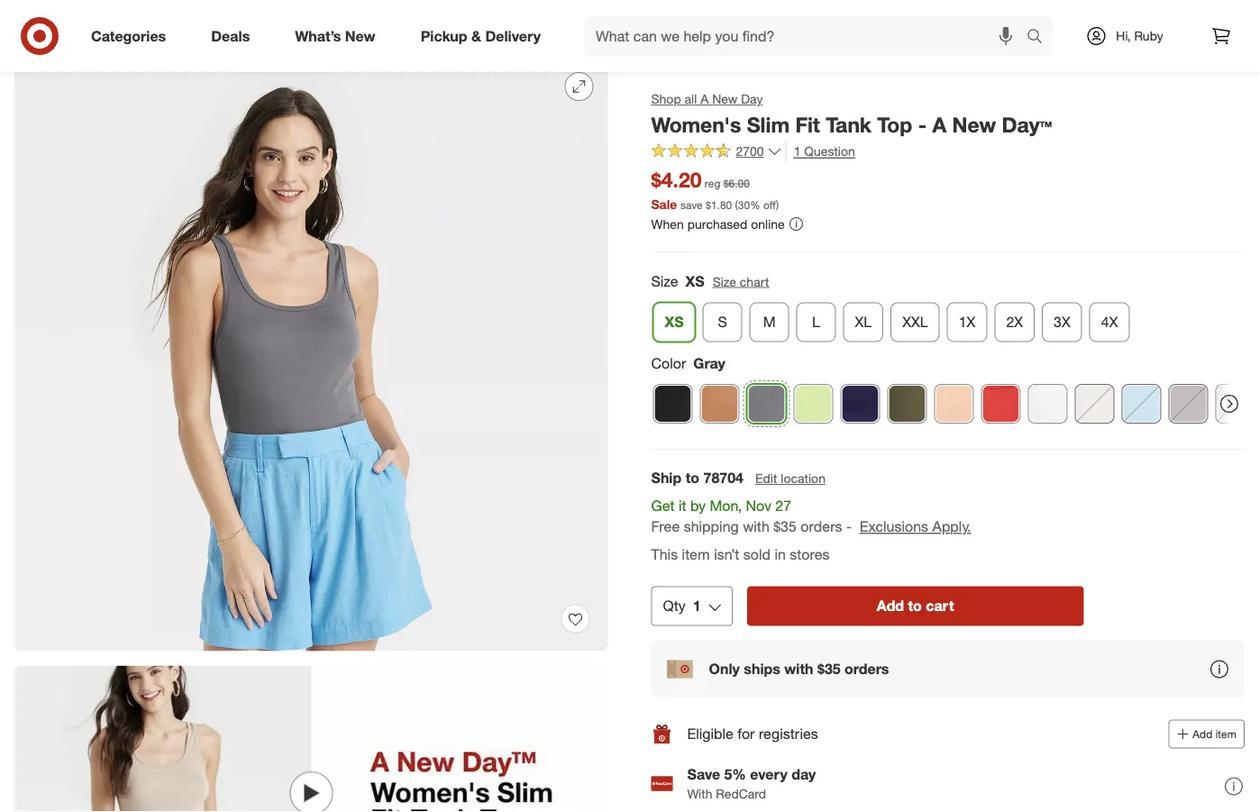 Task type: vqa. For each thing, say whether or not it's contained in the screenshot.
item within button
yes



Task type: describe. For each thing, give the bounding box(es) containing it.
& inside pickup & delivery link
[[472, 27, 482, 45]]

when purchased online
[[652, 216, 785, 232]]

0 horizontal spatial &
[[153, 23, 161, 38]]

women's slim fit tank top - a new day™, 1 of 11 image
[[14, 58, 608, 652]]

hi,
[[1117, 28, 1131, 44]]

ship to 78704
[[652, 470, 744, 487]]

$
[[706, 198, 711, 211]]

stores
[[790, 546, 830, 563]]

3x link
[[1043, 302, 1083, 342]]

2 / from the left
[[237, 23, 241, 38]]

xl
[[855, 313, 872, 331]]

size chart button
[[712, 272, 771, 292]]

ship
[[652, 470, 682, 487]]

purchased
[[688, 216, 748, 232]]

xs link
[[653, 302, 696, 342]]

cart
[[926, 598, 955, 615]]

only
[[709, 661, 740, 678]]

blue - out of stock image
[[1123, 385, 1161, 423]]

deals
[[211, 27, 250, 45]]

1 tops from the left
[[358, 23, 384, 38]]

1 horizontal spatial xs
[[686, 272, 705, 290]]

(
[[736, 198, 738, 211]]

m
[[764, 313, 776, 331]]

xl link
[[844, 302, 884, 342]]

$4.20
[[652, 167, 702, 193]]

this
[[652, 546, 678, 563]]

$4.20 reg $6.00 sale save $ 1.80 ( 30 % off )
[[652, 167, 779, 212]]

what's
[[295, 27, 341, 45]]

women's
[[245, 23, 295, 38]]

gray
[[694, 354, 726, 372]]

$35 inside button
[[818, 661, 841, 678]]

to for add
[[909, 598, 922, 615]]

orders inside get it by mon, nov 27 free shipping with $35 orders - exclusions apply.
[[801, 518, 843, 536]]

s
[[718, 313, 728, 331]]

l link
[[797, 302, 836, 342]]

exclusions apply. link
[[860, 518, 972, 536]]

%
[[750, 198, 761, 211]]

0 vertical spatial 1
[[794, 144, 801, 159]]

exclusions
[[860, 518, 929, 536]]

27
[[776, 497, 792, 515]]

this item isn't sold in stores
[[652, 546, 830, 563]]

reg
[[705, 177, 721, 190]]

brown image
[[701, 385, 739, 423]]

women's clothing link
[[245, 23, 346, 38]]

- inside shop all a new day women's slim fit tank top - a new day™
[[919, 112, 927, 137]]

group containing size
[[650, 271, 1245, 349]]

$6.00
[[724, 177, 750, 190]]

1 question link
[[786, 141, 856, 162]]

1 question
[[794, 144, 856, 159]]

0 vertical spatial tank
[[396, 23, 421, 38]]

shop all a new day women's slim fit tank top - a new day™
[[652, 91, 1053, 137]]

by
[[691, 497, 706, 515]]

save 5% every day with redcard
[[688, 766, 816, 802]]

edit location button
[[755, 469, 827, 489]]

eligible
[[688, 726, 734, 743]]

color
[[652, 354, 687, 372]]

qty 1
[[663, 598, 701, 615]]

olive green image
[[889, 385, 927, 423]]

hi, ruby
[[1117, 28, 1164, 44]]

online
[[751, 216, 785, 232]]

30
[[738, 198, 750, 211]]

2700 link
[[652, 141, 782, 163]]

isn't
[[714, 546, 740, 563]]

peach orange image
[[936, 385, 974, 423]]

clothing
[[299, 23, 346, 38]]

pickup
[[421, 27, 468, 45]]

only ships with $35 orders
[[709, 661, 890, 678]]

when
[[652, 216, 684, 232]]

s link
[[703, 302, 743, 342]]

2 horizontal spatial new
[[953, 112, 997, 137]]

categories link
[[76, 16, 189, 56]]

tank inside shop all a new day women's slim fit tank top - a new day™
[[826, 112, 872, 137]]

navy blue image
[[842, 385, 880, 423]]

tank tops link
[[396, 23, 452, 38]]

m link
[[750, 302, 790, 342]]

0 horizontal spatial a
[[701, 91, 709, 107]]

)
[[777, 198, 779, 211]]

3x
[[1054, 313, 1071, 331]]

0 horizontal spatial size
[[652, 272, 679, 290]]

item for this
[[682, 546, 710, 563]]

0 horizontal spatial new
[[345, 27, 376, 45]]

what's new
[[295, 27, 376, 45]]

day
[[742, 91, 763, 107]]

shipping
[[684, 518, 739, 536]]

get it by mon, nov 27 free shipping with $35 orders - exclusions apply.
[[652, 497, 972, 536]]



Task type: locate. For each thing, give the bounding box(es) containing it.
tank up question
[[826, 112, 872, 137]]

1 horizontal spatial new
[[713, 91, 738, 107]]

redcard
[[716, 787, 767, 802]]

1 horizontal spatial add
[[1193, 728, 1213, 741]]

add item
[[1193, 728, 1237, 741]]

/ left 'tops' link
[[350, 23, 354, 38]]

3 / from the left
[[350, 23, 354, 38]]

0 horizontal spatial tank
[[396, 23, 421, 38]]

$35 down 27
[[774, 518, 797, 536]]

beige - out of stock image
[[1076, 385, 1114, 423]]

0 vertical spatial to
[[686, 470, 700, 487]]

1 horizontal spatial 1
[[794, 144, 801, 159]]

& right pickup
[[472, 27, 482, 45]]

- left exclusions
[[847, 518, 852, 536]]

1 horizontal spatial tops
[[425, 23, 452, 38]]

l
[[813, 313, 821, 331]]

fit
[[796, 112, 821, 137]]

to inside add to cart 'button'
[[909, 598, 922, 615]]

xs
[[686, 272, 705, 290], [665, 313, 684, 331]]

add to cart button
[[747, 587, 1084, 626]]

tops link
[[358, 23, 384, 38]]

ships
[[744, 661, 781, 678]]

78704
[[704, 470, 744, 487]]

what's new link
[[280, 16, 398, 56]]

xs up color
[[665, 313, 684, 331]]

get
[[652, 497, 675, 515]]

women's
[[652, 112, 742, 137]]

What can we help you find? suggestions appear below search field
[[585, 16, 1032, 56]]

0 horizontal spatial orders
[[801, 518, 843, 536]]

with inside button
[[785, 661, 814, 678]]

1 horizontal spatial -
[[919, 112, 927, 137]]

sold
[[744, 546, 771, 563]]

nov
[[746, 497, 772, 515]]

$35
[[774, 518, 797, 536], [818, 661, 841, 678]]

/
[[53, 23, 57, 38], [237, 23, 241, 38], [350, 23, 354, 38]]

with down nov
[[743, 518, 770, 536]]

target
[[14, 23, 49, 38]]

add for add item
[[1193, 728, 1213, 741]]

add inside 'button'
[[877, 598, 905, 615]]

to
[[686, 470, 700, 487], [909, 598, 922, 615]]

1 horizontal spatial $35
[[818, 661, 841, 678]]

target link
[[14, 23, 49, 38]]

1 right qty
[[693, 598, 701, 615]]

add for add to cart
[[877, 598, 905, 615]]

&
[[153, 23, 161, 38], [472, 27, 482, 45]]

add item button
[[1169, 720, 1245, 749]]

free
[[652, 518, 680, 536]]

accessories
[[165, 23, 234, 38]]

new left the day™
[[953, 112, 997, 137]]

0 horizontal spatial 1
[[693, 598, 701, 615]]

tank tops
[[396, 23, 452, 38]]

0 horizontal spatial add
[[877, 598, 905, 615]]

size xs size chart
[[652, 272, 770, 290]]

0 vertical spatial $35
[[774, 518, 797, 536]]

save
[[688, 766, 721, 783]]

1 horizontal spatial /
[[237, 23, 241, 38]]

edit location
[[756, 471, 826, 487]]

1
[[794, 144, 801, 159], [693, 598, 701, 615]]

it
[[679, 497, 687, 515]]

save
[[681, 198, 703, 211]]

4x link
[[1090, 302, 1130, 342]]

xs inside xs link
[[665, 313, 684, 331]]

item for add
[[1216, 728, 1237, 741]]

to for ship
[[686, 470, 700, 487]]

black image
[[654, 385, 692, 423]]

- inside get it by mon, nov 27 free shipping with $35 orders - exclusions apply.
[[847, 518, 852, 536]]

-
[[919, 112, 927, 137], [847, 518, 852, 536]]

day™
[[1002, 112, 1053, 137]]

pickup & delivery
[[421, 27, 541, 45]]

0 horizontal spatial to
[[686, 470, 700, 487]]

item inside button
[[1216, 728, 1237, 741]]

1x link
[[948, 302, 988, 342]]

2x link
[[995, 302, 1035, 342]]

0 horizontal spatial with
[[743, 518, 770, 536]]

lime green image
[[795, 385, 833, 423]]

new right what's
[[345, 27, 376, 45]]

red image
[[983, 385, 1020, 423]]

/ right target in the left of the page
[[53, 23, 57, 38]]

0 vertical spatial new
[[345, 27, 376, 45]]

2700
[[736, 144, 764, 159]]

1 vertical spatial 1
[[693, 598, 701, 615]]

0 horizontal spatial /
[[53, 23, 57, 38]]

- right top
[[919, 112, 927, 137]]

orders up stores
[[801, 518, 843, 536]]

0 horizontal spatial tops
[[358, 23, 384, 38]]

1 down "fit"
[[794, 144, 801, 159]]

a right the all
[[701, 91, 709, 107]]

color gray
[[652, 354, 726, 372]]

in
[[775, 546, 786, 563]]

off
[[764, 198, 777, 211]]

xxl
[[903, 313, 929, 331]]

1 horizontal spatial size
[[713, 274, 737, 289]]

with inside get it by mon, nov 27 free shipping with $35 orders - exclusions apply.
[[743, 518, 770, 536]]

size inside size xs size chart
[[713, 274, 737, 289]]

0 vertical spatial a
[[701, 91, 709, 107]]

new
[[345, 27, 376, 45], [713, 91, 738, 107], [953, 112, 997, 137]]

all
[[685, 91, 697, 107]]

2x
[[1007, 313, 1024, 331]]

0 horizontal spatial xs
[[665, 313, 684, 331]]

0 vertical spatial xs
[[686, 272, 705, 290]]

& right shoes
[[153, 23, 161, 38]]

0 vertical spatial orders
[[801, 518, 843, 536]]

2 vertical spatial new
[[953, 112, 997, 137]]

with
[[743, 518, 770, 536], [785, 661, 814, 678]]

0 horizontal spatial $35
[[774, 518, 797, 536]]

1 vertical spatial new
[[713, 91, 738, 107]]

search button
[[1019, 16, 1062, 60]]

for
[[738, 726, 755, 743]]

with right ships on the bottom right
[[785, 661, 814, 678]]

new left day
[[713, 91, 738, 107]]

0 horizontal spatial item
[[682, 546, 710, 563]]

1 vertical spatial $35
[[818, 661, 841, 678]]

orders
[[801, 518, 843, 536], [845, 661, 890, 678]]

shop
[[652, 91, 682, 107]]

$35 right ships on the bottom right
[[818, 661, 841, 678]]

add inside button
[[1193, 728, 1213, 741]]

orders inside button
[[845, 661, 890, 678]]

item
[[682, 546, 710, 563], [1216, 728, 1237, 741]]

question
[[805, 144, 856, 159]]

edit
[[756, 471, 778, 487]]

1 vertical spatial orders
[[845, 661, 890, 678]]

1 horizontal spatial a
[[933, 112, 947, 137]]

1 vertical spatial with
[[785, 661, 814, 678]]

1 horizontal spatial orders
[[845, 661, 890, 678]]

mon,
[[710, 497, 742, 515]]

chart
[[740, 274, 770, 289]]

image gallery element
[[14, 58, 608, 813]]

$35 inside get it by mon, nov 27 free shipping with $35 orders - exclusions apply.
[[774, 518, 797, 536]]

ruby
[[1135, 28, 1164, 44]]

1 vertical spatial add
[[1193, 728, 1213, 741]]

add to cart
[[877, 598, 955, 615]]

0 horizontal spatial -
[[847, 518, 852, 536]]

2 horizontal spatial /
[[350, 23, 354, 38]]

tank right 'tops' link
[[396, 23, 421, 38]]

1 horizontal spatial item
[[1216, 728, 1237, 741]]

add
[[877, 598, 905, 615], [1193, 728, 1213, 741]]

1 horizontal spatial &
[[472, 27, 482, 45]]

target / clothing, shoes & accessories / women's clothing / tops
[[14, 23, 384, 38]]

2 tops from the left
[[425, 23, 452, 38]]

a right top
[[933, 112, 947, 137]]

xs left size chart button
[[686, 272, 705, 290]]

only ships with $35 orders button
[[652, 641, 1245, 699]]

0 vertical spatial add
[[877, 598, 905, 615]]

tank
[[396, 23, 421, 38], [826, 112, 872, 137]]

deals link
[[196, 16, 273, 56]]

1x
[[959, 313, 976, 331]]

to left cart at the bottom right
[[909, 598, 922, 615]]

0 vertical spatial with
[[743, 518, 770, 536]]

clothing, shoes & accessories link
[[60, 23, 234, 38]]

orders down add to cart 'button'
[[845, 661, 890, 678]]

0 vertical spatial item
[[682, 546, 710, 563]]

to right ship
[[686, 470, 700, 487]]

1 vertical spatial to
[[909, 598, 922, 615]]

size left chart
[[713, 274, 737, 289]]

size up xs link
[[652, 272, 679, 290]]

1 vertical spatial a
[[933, 112, 947, 137]]

1 vertical spatial xs
[[665, 313, 684, 331]]

white image
[[1029, 385, 1067, 423]]

pickup & delivery link
[[406, 16, 564, 56]]

women's slim fit tank top - a new day™, 2 of 11, play video image
[[14, 666, 608, 813]]

with
[[688, 787, 713, 802]]

a
[[701, 91, 709, 107], [933, 112, 947, 137]]

every
[[751, 766, 788, 783]]

eligible for registries
[[688, 726, 819, 743]]

1 horizontal spatial tank
[[826, 112, 872, 137]]

1 vertical spatial -
[[847, 518, 852, 536]]

1 vertical spatial tank
[[826, 112, 872, 137]]

1 horizontal spatial to
[[909, 598, 922, 615]]

1 / from the left
[[53, 23, 57, 38]]

1 vertical spatial item
[[1216, 728, 1237, 741]]

group
[[650, 271, 1245, 349]]

/ left women's
[[237, 23, 241, 38]]

4x
[[1102, 313, 1119, 331]]

dark brown - out of stock image
[[1170, 385, 1208, 423]]

delivery
[[486, 27, 541, 45]]

1.80
[[711, 198, 733, 211]]

gray image
[[748, 385, 786, 423]]

1 horizontal spatial with
[[785, 661, 814, 678]]

0 vertical spatial -
[[919, 112, 927, 137]]



